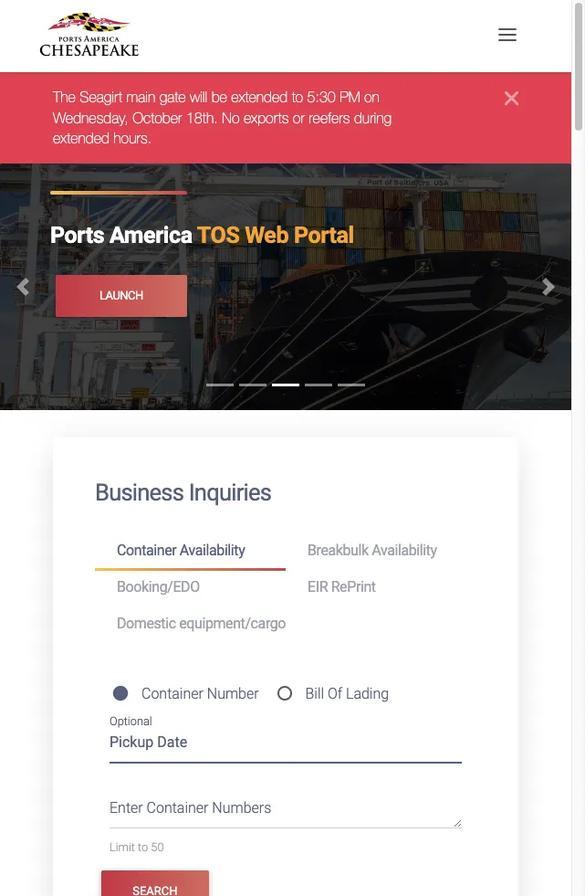 Task type: describe. For each thing, give the bounding box(es) containing it.
container availability link
[[95, 535, 286, 571]]

container number
[[142, 686, 259, 703]]

america
[[110, 222, 193, 248]]

web
[[245, 222, 289, 248]]

inquiries
[[189, 479, 272, 506]]

pm
[[340, 89, 361, 106]]

will
[[190, 89, 208, 106]]

reprint
[[331, 579, 376, 596]]

gate
[[160, 89, 186, 106]]

eir
[[308, 579, 328, 596]]

main
[[127, 89, 156, 106]]

portal
[[294, 222, 355, 248]]

tos web portal image
[[0, 163, 572, 410]]

Optional text field
[[110, 728, 463, 764]]

domestic equipment/cargo
[[117, 615, 286, 632]]

lading
[[346, 686, 389, 703]]

breakbulk availability
[[308, 542, 438, 560]]

tos
[[197, 222, 240, 248]]

ports
[[50, 222, 104, 248]]

numbers
[[212, 800, 272, 817]]

close image
[[506, 87, 519, 109]]

reefers
[[309, 110, 351, 126]]

seagirt
[[80, 89, 123, 106]]

booking/edo
[[117, 579, 200, 596]]

october
[[133, 110, 182, 126]]

2 vertical spatial container
[[147, 800, 209, 817]]

exports
[[244, 110, 289, 126]]

eir reprint link
[[286, 571, 477, 605]]

launch link
[[56, 275, 187, 317]]

the seagirt main gate will be extended to 5:30 pm on wednesday, october 18th.  no exports or reefers during extended hours. alert
[[0, 73, 572, 163]]

the seagirt main gate will be extended to 5:30 pm on wednesday, october 18th.  no exports or reefers during extended hours. link
[[53, 89, 392, 146]]

0 vertical spatial extended
[[232, 89, 288, 106]]

bill
[[306, 686, 325, 703]]



Task type: vqa. For each thing, say whether or not it's contained in the screenshot.
sort icon within Container# link
no



Task type: locate. For each thing, give the bounding box(es) containing it.
eir reprint
[[308, 579, 376, 596]]

availability
[[180, 542, 245, 560], [372, 542, 438, 560]]

availability up 'booking/edo' link
[[180, 542, 245, 560]]

limit to 50
[[110, 841, 164, 854]]

0 horizontal spatial availability
[[180, 542, 245, 560]]

be
[[212, 89, 228, 106]]

wednesday,
[[53, 110, 129, 126]]

on
[[365, 89, 380, 106]]

1 availability from the left
[[180, 542, 245, 560]]

or
[[293, 110, 305, 126]]

the
[[53, 89, 76, 106]]

0 horizontal spatial to
[[138, 841, 148, 854]]

limit
[[110, 841, 135, 854]]

bill of lading
[[306, 686, 389, 703]]

5:30
[[308, 89, 336, 106]]

domestic equipment/cargo link
[[95, 607, 477, 641]]

container up booking/edo
[[117, 542, 177, 560]]

to
[[292, 89, 304, 106], [138, 841, 148, 854]]

1 vertical spatial extended
[[53, 130, 110, 146]]

business
[[95, 479, 184, 506]]

extended up "exports"
[[232, 89, 288, 106]]

availability up eir reprint link
[[372, 542, 438, 560]]

Enter Container Numbers text field
[[110, 798, 463, 829]]

no
[[222, 110, 240, 126]]

container for container number
[[142, 686, 204, 703]]

container availability
[[117, 542, 245, 560]]

container up optional
[[142, 686, 204, 703]]

2 availability from the left
[[372, 542, 438, 560]]

toggle navigation image
[[495, 21, 522, 48]]

breakbulk
[[308, 542, 369, 560]]

to inside the seagirt main gate will be extended to 5:30 pm on wednesday, october 18th.  no exports or reefers during extended hours.
[[292, 89, 304, 106]]

container up 50
[[147, 800, 209, 817]]

container for container availability
[[117, 542, 177, 560]]

0 vertical spatial to
[[292, 89, 304, 106]]

during
[[355, 110, 392, 126]]

hours.
[[114, 130, 152, 146]]

availability for breakbulk availability
[[372, 542, 438, 560]]

optional
[[110, 715, 152, 728]]

equipment/cargo
[[179, 615, 286, 632]]

extended down wednesday,
[[53, 130, 110, 146]]

domestic
[[117, 615, 176, 632]]

launch
[[100, 289, 143, 303]]

1 horizontal spatial to
[[292, 89, 304, 106]]

1 horizontal spatial extended
[[232, 89, 288, 106]]

container
[[117, 542, 177, 560], [142, 686, 204, 703], [147, 800, 209, 817]]

1 vertical spatial container
[[142, 686, 204, 703]]

50
[[151, 841, 164, 854]]

the seagirt main gate will be extended to 5:30 pm on wednesday, october 18th.  no exports or reefers during extended hours.
[[53, 89, 392, 146]]

1 vertical spatial to
[[138, 841, 148, 854]]

0 vertical spatial container
[[117, 542, 177, 560]]

to left 50
[[138, 841, 148, 854]]

business inquiries
[[95, 479, 272, 506]]

18th.
[[186, 110, 218, 126]]

enter
[[110, 800, 143, 817]]

0 horizontal spatial extended
[[53, 130, 110, 146]]

breakbulk availability link
[[286, 535, 477, 568]]

of
[[328, 686, 343, 703]]

booking/edo link
[[95, 571, 286, 605]]

availability inside "link"
[[372, 542, 438, 560]]

1 horizontal spatial availability
[[372, 542, 438, 560]]

extended
[[232, 89, 288, 106], [53, 130, 110, 146]]

availability for container availability
[[180, 542, 245, 560]]

number
[[207, 686, 259, 703]]

ports america tos web portal
[[50, 222, 355, 248]]

to up or
[[292, 89, 304, 106]]

enter container numbers
[[110, 800, 272, 817]]



